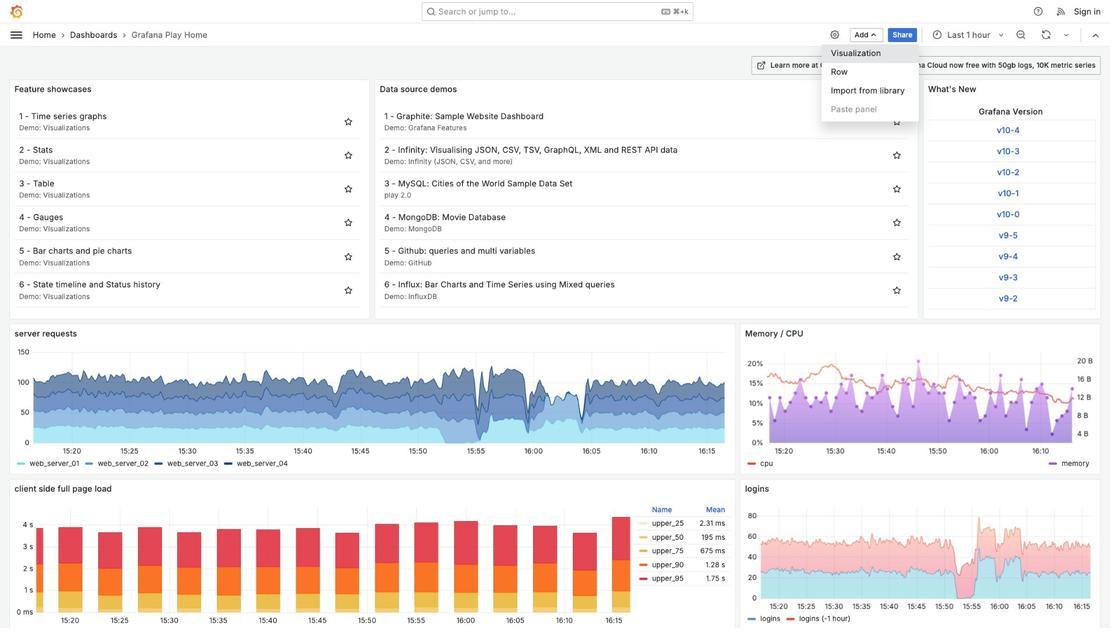 Task type: locate. For each thing, give the bounding box(es) containing it.
mark "5 - bar charts and pie charts" as favorite image
[[344, 252, 353, 261]]

mark "4 -  gauges" as favorite image
[[344, 218, 353, 228]]

mark "1 -  time series graphs" as favorite image
[[344, 117, 353, 126]]

grafana image
[[9, 4, 23, 18]]

menu
[[822, 42, 919, 122]]

mark "3 - table" as favorite image
[[344, 185, 353, 194]]

news image
[[1056, 6, 1067, 17]]

mark "1 - graphite: sample website dashboard" as favorite image
[[893, 117, 902, 126]]

zoom out time range image
[[1016, 30, 1027, 40]]

mark "2 - stats" as favorite image
[[344, 151, 353, 160]]

dashboard settings image
[[830, 30, 841, 40]]



Task type: vqa. For each thing, say whether or not it's contained in the screenshot.
Expand section Frontend image
no



Task type: describe. For each thing, give the bounding box(es) containing it.
mark "6 - state timeline and status history" as favorite image
[[344, 286, 353, 295]]

mark "5 - github: queries and multi variables" as favorite image
[[893, 252, 902, 261]]

mark "2 - infinity: visualising json, csv, tsv, graphql, xml and rest api data" as favorite image
[[893, 151, 902, 160]]

mark "6 - influx: bar charts and time series using mixed queries" as favorite image
[[893, 286, 902, 295]]

auto refresh turned off. choose refresh time interval image
[[1062, 30, 1071, 40]]

open menu image
[[9, 28, 23, 42]]

mark "3 - mysql: cities of the world sample data set" as favorite image
[[893, 185, 902, 194]]

mark "4 - mongodb: movie database" as favorite image
[[893, 218, 902, 228]]

refresh dashboard image
[[1042, 30, 1052, 40]]

help image
[[1033, 6, 1044, 17]]



